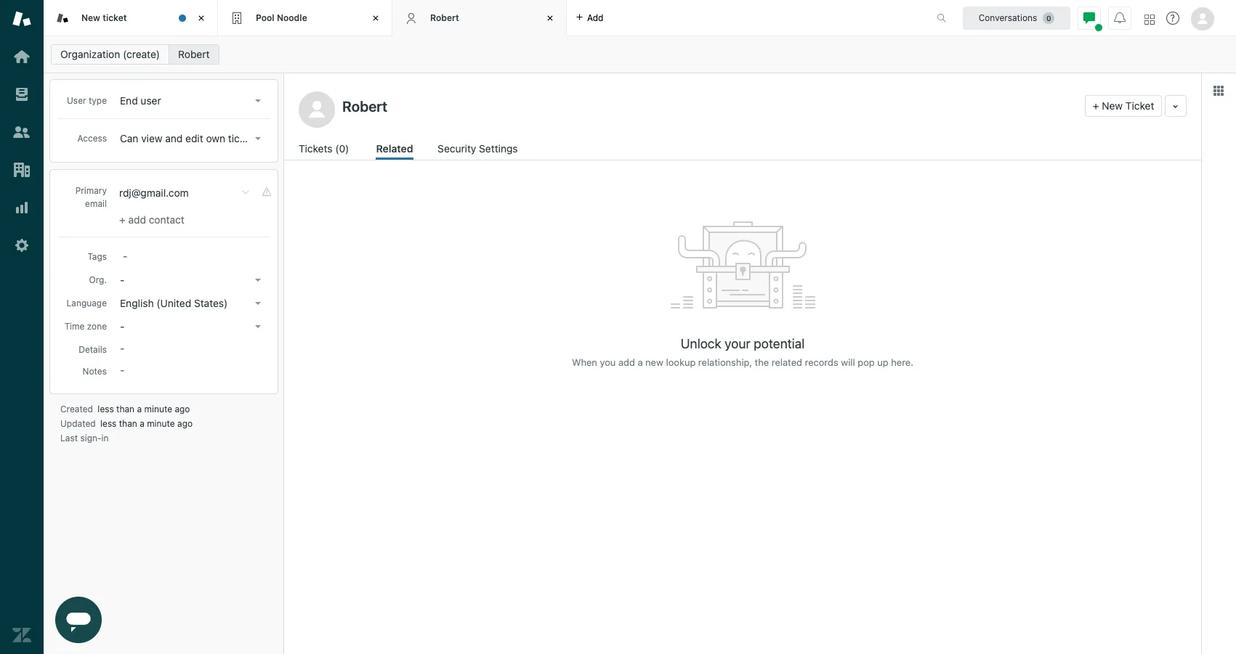 Task type: vqa. For each thing, say whether or not it's contained in the screenshot.
New ticket
yes



Task type: locate. For each thing, give the bounding box(es) containing it.
- button for org.
[[116, 270, 267, 291]]

time zone
[[64, 321, 107, 332]]

(united
[[157, 297, 191, 310]]

- right org.
[[120, 274, 125, 286]]

1 vertical spatial - button
[[116, 317, 267, 337]]

a right "created"
[[137, 404, 142, 415]]

add inside unlock your potential when you add a new lookup relationship, the related records will pop up here.
[[619, 357, 635, 369]]

less
[[98, 404, 114, 415], [100, 419, 117, 430]]

related
[[772, 357, 803, 369]]

+ left ticket
[[1093, 100, 1100, 112]]

in
[[101, 433, 109, 444]]

close image inside pool noodle tab
[[369, 11, 383, 25]]

arrow down image inside end user button
[[255, 100, 261, 102]]

1 close image from the left
[[194, 11, 209, 25]]

lookup
[[666, 357, 696, 369]]

org.
[[89, 275, 107, 286]]

arrow down image for user type
[[255, 100, 261, 102]]

robert tab
[[393, 0, 567, 36]]

0 vertical spatial a
[[638, 357, 643, 369]]

2 - from the top
[[120, 321, 125, 333]]

updated
[[60, 419, 96, 430]]

2 - button from the top
[[116, 317, 267, 337]]

2 vertical spatial a
[[140, 419, 145, 430]]

rdj@gmail.com
[[119, 187, 189, 199]]

0 vertical spatial minute
[[144, 404, 172, 415]]

security
[[438, 142, 476, 155]]

organization
[[60, 48, 120, 60]]

add left the contact
[[128, 214, 146, 226]]

+ new ticket
[[1093, 100, 1155, 112]]

related
[[376, 142, 413, 155]]

a right updated
[[140, 419, 145, 430]]

None text field
[[338, 95, 1079, 117]]

1 vertical spatial add
[[128, 214, 146, 226]]

add button
[[567, 0, 612, 36]]

arrow down image inside 'english (united states)' button
[[255, 302, 261, 305]]

zendesk support image
[[12, 9, 31, 28]]

0 horizontal spatial robert
[[178, 48, 210, 60]]

0 vertical spatial -
[[120, 274, 125, 286]]

you
[[600, 357, 616, 369]]

tags
[[88, 252, 107, 262]]

a left new
[[638, 357, 643, 369]]

details
[[79, 345, 107, 355]]

up
[[878, 357, 889, 369]]

conversations
[[979, 12, 1038, 23]]

- button up 'english (united states)' button
[[116, 270, 267, 291]]

1 - button from the top
[[116, 270, 267, 291]]

1 arrow down image from the top
[[255, 100, 261, 102]]

new ticket
[[81, 12, 127, 23]]

zendesk image
[[12, 627, 31, 646]]

3 close image from the left
[[543, 11, 558, 25]]

english (united states) button
[[116, 294, 267, 314]]

1 - from the top
[[120, 274, 125, 286]]

and
[[165, 132, 183, 145]]

add inside dropdown button
[[587, 12, 604, 23]]

- right zone in the left of the page
[[120, 321, 125, 333]]

0 vertical spatial new
[[81, 12, 100, 23]]

organizations image
[[12, 161, 31, 180]]

new
[[646, 357, 664, 369]]

robert inside secondary element
[[178, 48, 210, 60]]

ticket
[[103, 12, 127, 23]]

language
[[66, 298, 107, 309]]

arrow down image up arrow down icon on the top
[[255, 100, 261, 102]]

than right "created"
[[116, 404, 135, 415]]

robert link
[[169, 44, 219, 65]]

0 vertical spatial - button
[[116, 270, 267, 291]]

end user
[[120, 95, 161, 107]]

ago
[[175, 404, 190, 415], [177, 419, 193, 430]]

related link
[[376, 141, 413, 160]]

pool noodle tab
[[218, 0, 393, 36]]

0 vertical spatial than
[[116, 404, 135, 415]]

1 horizontal spatial close image
[[369, 11, 383, 25]]

than
[[116, 404, 135, 415], [119, 419, 137, 430]]

+ down rdj@gmail.com
[[119, 214, 126, 226]]

2 horizontal spatial add
[[619, 357, 635, 369]]

relationship,
[[699, 357, 752, 369]]

3 arrow down image from the top
[[255, 302, 261, 305]]

-
[[120, 274, 125, 286], [120, 321, 125, 333]]

close image inside new ticket tab
[[194, 11, 209, 25]]

0 vertical spatial add
[[587, 12, 604, 23]]

- button down 'english (united states)' button
[[116, 317, 267, 337]]

settings
[[479, 142, 518, 155]]

robert
[[430, 12, 459, 23], [178, 48, 210, 60]]

1 vertical spatial minute
[[147, 419, 175, 430]]

1 horizontal spatial new
[[1102, 100, 1123, 112]]

created
[[60, 404, 93, 415]]

1 vertical spatial -
[[120, 321, 125, 333]]

than right updated
[[119, 419, 137, 430]]

1 horizontal spatial add
[[587, 12, 604, 23]]

english (united states)
[[120, 297, 228, 310]]

tickets
[[299, 142, 333, 155]]

close image
[[194, 11, 209, 25], [369, 11, 383, 25], [543, 11, 558, 25]]

1 horizontal spatial robert
[[430, 12, 459, 23]]

get help image
[[1167, 12, 1180, 25]]

add right you
[[619, 357, 635, 369]]

0 vertical spatial robert
[[430, 12, 459, 23]]

- for time zone
[[120, 321, 125, 333]]

1 horizontal spatial +
[[1093, 100, 1100, 112]]

button displays agent's chat status as online. image
[[1084, 12, 1096, 24]]

+ for + new ticket
[[1093, 100, 1100, 112]]

apps image
[[1213, 85, 1225, 97]]

0 horizontal spatial +
[[119, 214, 126, 226]]

1 vertical spatial +
[[119, 214, 126, 226]]

ticket
[[1126, 100, 1155, 112]]

1 vertical spatial new
[[1102, 100, 1123, 112]]

arrow down image right states)
[[255, 302, 261, 305]]

4 arrow down image from the top
[[255, 326, 261, 329]]

add
[[587, 12, 604, 23], [128, 214, 146, 226], [619, 357, 635, 369]]

a
[[638, 357, 643, 369], [137, 404, 142, 415], [140, 419, 145, 430]]

2 horizontal spatial close image
[[543, 11, 558, 25]]

+ inside button
[[1093, 100, 1100, 112]]

new inside new ticket tab
[[81, 12, 100, 23]]

close image inside robert tab
[[543, 11, 558, 25]]

pool noodle
[[256, 12, 307, 23]]

unlock
[[681, 337, 722, 352]]

1 vertical spatial robert
[[178, 48, 210, 60]]

(0)
[[335, 142, 349, 155]]

0 horizontal spatial close image
[[194, 11, 209, 25]]

states)
[[194, 297, 228, 310]]

new
[[81, 12, 100, 23], [1102, 100, 1123, 112]]

2 arrow down image from the top
[[255, 279, 261, 282]]

arrow down image down - field
[[255, 279, 261, 282]]

- button
[[116, 270, 267, 291], [116, 317, 267, 337]]

0 vertical spatial +
[[1093, 100, 1100, 112]]

new ticket tab
[[44, 0, 218, 36]]

2 vertical spatial add
[[619, 357, 635, 369]]

2 close image from the left
[[369, 11, 383, 25]]

organization (create) button
[[51, 44, 169, 65]]

tickets (0)
[[299, 142, 349, 155]]

+
[[1093, 100, 1100, 112], [119, 214, 126, 226]]

arrow down image for time zone
[[255, 326, 261, 329]]

arrow down image down 'english (united states)' button
[[255, 326, 261, 329]]

the
[[755, 357, 769, 369]]

arrow down image
[[255, 100, 261, 102], [255, 279, 261, 282], [255, 302, 261, 305], [255, 326, 261, 329]]

conversations button
[[963, 6, 1071, 29]]

new inside + new ticket button
[[1102, 100, 1123, 112]]

add up secondary element
[[587, 12, 604, 23]]

minute
[[144, 404, 172, 415], [147, 419, 175, 430]]

0 horizontal spatial add
[[128, 214, 146, 226]]

0 vertical spatial less
[[98, 404, 114, 415]]

0 horizontal spatial new
[[81, 12, 100, 23]]



Task type: describe. For each thing, give the bounding box(es) containing it.
here.
[[891, 357, 914, 369]]

unlock your potential when you add a new lookup relationship, the related records will pop up here.
[[572, 337, 914, 369]]

customers image
[[12, 123, 31, 142]]

last
[[60, 433, 78, 444]]

will
[[841, 357, 855, 369]]

zendesk products image
[[1145, 14, 1155, 24]]

only
[[262, 132, 282, 145]]

primary
[[75, 185, 107, 196]]

- button for time zone
[[116, 317, 267, 337]]

user
[[67, 95, 86, 106]]

a inside unlock your potential when you add a new lookup relationship, the related records will pop up here.
[[638, 357, 643, 369]]

email
[[85, 198, 107, 209]]

+ new ticket button
[[1085, 95, 1163, 117]]

tickets
[[228, 132, 259, 145]]

potential
[[754, 337, 805, 352]]

robert inside tab
[[430, 12, 459, 23]]

edit
[[185, 132, 203, 145]]

primary email
[[75, 185, 107, 209]]

sign-
[[80, 433, 101, 444]]

admin image
[[12, 236, 31, 255]]

notes
[[83, 366, 107, 377]]

reporting image
[[12, 198, 31, 217]]

arrow down image for org.
[[255, 279, 261, 282]]

pool
[[256, 12, 275, 23]]

secondary element
[[44, 40, 1237, 69]]

created less than a minute ago updated less than a minute ago last sign-in
[[60, 404, 193, 444]]

get started image
[[12, 47, 31, 66]]

can view and edit own tickets only
[[120, 132, 282, 145]]

notifications image
[[1114, 12, 1126, 24]]

1 vertical spatial less
[[100, 419, 117, 430]]

- for org.
[[120, 274, 125, 286]]

close image for pool noodle
[[369, 11, 383, 25]]

0 vertical spatial ago
[[175, 404, 190, 415]]

end user button
[[116, 91, 267, 111]]

tabs tab list
[[44, 0, 922, 36]]

views image
[[12, 85, 31, 104]]

+ add contact
[[119, 214, 185, 226]]

tickets (0) link
[[299, 141, 352, 160]]

type
[[89, 95, 107, 106]]

user type
[[67, 95, 107, 106]]

+ for + add contact
[[119, 214, 126, 226]]

your
[[725, 337, 751, 352]]

1 vertical spatial a
[[137, 404, 142, 415]]

1 vertical spatial ago
[[177, 419, 193, 430]]

view
[[141, 132, 163, 145]]

zone
[[87, 321, 107, 332]]

can view and edit own tickets only button
[[116, 129, 282, 149]]

english
[[120, 297, 154, 310]]

own
[[206, 132, 225, 145]]

arrow down image for language
[[255, 302, 261, 305]]

end
[[120, 95, 138, 107]]

noodle
[[277, 12, 307, 23]]

access
[[77, 133, 107, 144]]

security settings
[[438, 142, 518, 155]]

close image for robert
[[543, 11, 558, 25]]

- field
[[117, 248, 267, 264]]

1 vertical spatial than
[[119, 419, 137, 430]]

organization (create)
[[60, 48, 160, 60]]

records
[[805, 357, 839, 369]]

(create)
[[123, 48, 160, 60]]

contact
[[149, 214, 185, 226]]

pop
[[858, 357, 875, 369]]

when
[[572, 357, 597, 369]]

security settings link
[[438, 141, 522, 160]]

main element
[[0, 0, 44, 655]]

arrow down image
[[255, 137, 261, 140]]

user
[[141, 95, 161, 107]]

can
[[120, 132, 138, 145]]

time
[[64, 321, 85, 332]]



